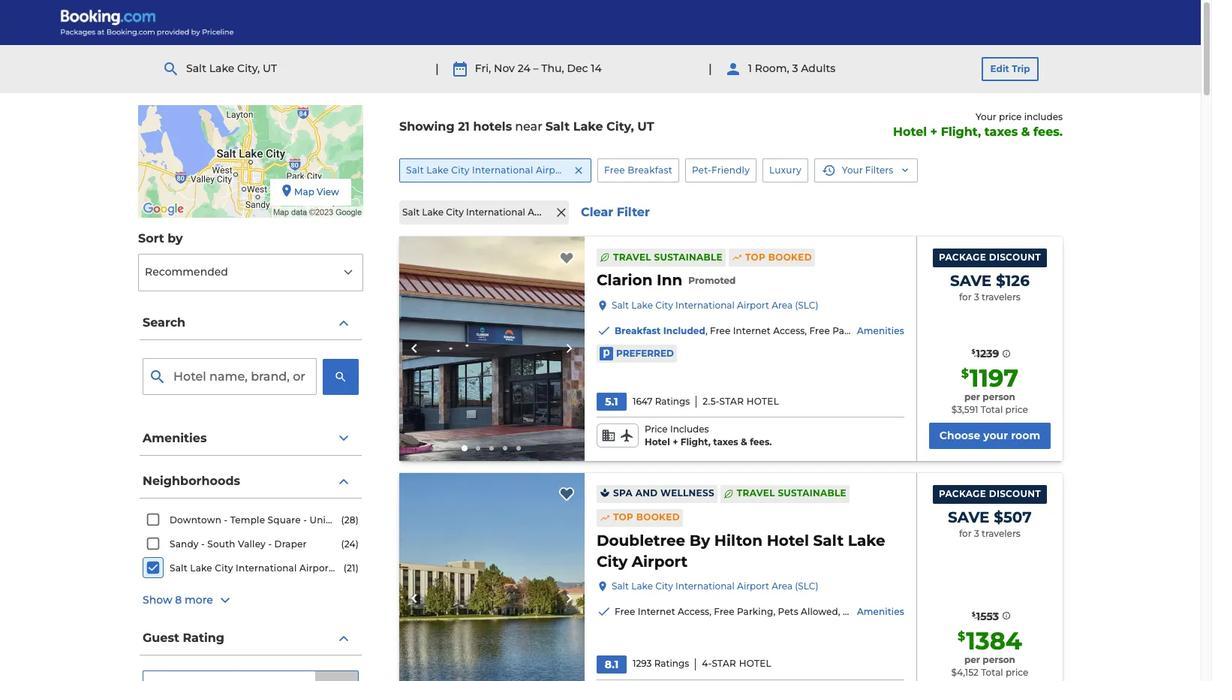 Task type: locate. For each thing, give the bounding box(es) containing it.
breakfast up 'filter'
[[628, 164, 673, 176]]

1 vertical spatial top booked
[[613, 512, 680, 523]]

fees. down includes
[[1034, 124, 1063, 139]]

luxury
[[770, 164, 802, 176]]

salt inside doubletree by hilton hotel salt lake city airport
[[814, 531, 844, 550]]

2 photo carousel region from the top
[[399, 473, 585, 681]]

& inside price includes hotel + flight, taxes & fees.
[[741, 436, 748, 448]]

ratings right 1293
[[655, 658, 690, 669]]

0 vertical spatial for
[[960, 291, 972, 303]]

per
[[965, 391, 981, 403], [965, 654, 981, 665]]

0 horizontal spatial top
[[613, 512, 634, 523]]

3 right room, on the right top of the page
[[793, 62, 799, 75]]

room
[[1012, 429, 1041, 442]]

2 discount from the top
[[989, 488, 1041, 499]]

neighborhoods
[[143, 474, 240, 488]]

restaurant
[[1162, 325, 1213, 337]]

1 vertical spatial save
[[948, 508, 990, 526]]

city
[[452, 164, 470, 176], [446, 207, 464, 218], [656, 300, 673, 311], [597, 553, 628, 571], [215, 562, 233, 574], [656, 580, 673, 592]]

1 vertical spatial taxes
[[714, 436, 739, 448]]

taxes
[[985, 124, 1018, 139], [714, 436, 739, 448]]

3
[[793, 62, 799, 75], [975, 291, 980, 303], [975, 528, 980, 539]]

travel up clarion inn
[[613, 251, 652, 263]]

2 package discount from the top
[[939, 488, 1041, 499]]

save left $126
[[951, 272, 992, 290]]

1 horizontal spatial fees.
[[1034, 124, 1063, 139]]

your left the filters
[[842, 165, 863, 176]]

discount up $507
[[989, 488, 1041, 499]]

for 3 travelers down the save $126
[[960, 291, 1021, 303]]

2 person from the top
[[983, 654, 1016, 665]]

(slc) left 'filter'
[[586, 207, 609, 218]]

hotel right 2.5-
[[747, 396, 780, 407]]

| for fri, nov 24 – thu, dec 14
[[436, 61, 439, 76]]

star for 1197
[[720, 396, 744, 407]]

1 vertical spatial photo carousel region
[[399, 473, 585, 681]]

free right ,
[[710, 325, 731, 337]]

$ for 1384
[[958, 629, 966, 643]]

1 for 3 travelers from the top
[[960, 291, 1021, 303]]

2 package from the top
[[939, 488, 987, 499]]

adults
[[801, 62, 836, 75]]

star right 1293 ratings
[[712, 658, 737, 669]]

$ left the 1239
[[972, 348, 976, 355]]

1293 ratings
[[633, 658, 690, 669]]

property building image for 1384
[[399, 473, 585, 681]]

room,
[[755, 62, 790, 75]]

1 horizontal spatial your
[[976, 111, 997, 122]]

$ for 1239
[[972, 348, 976, 355]]

2 for from the top
[[960, 528, 972, 539]]

1 vertical spatial person
[[983, 654, 1016, 665]]

(slc)
[[596, 164, 620, 176], [586, 207, 609, 218], [795, 300, 819, 311], [359, 562, 384, 574], [795, 580, 819, 592]]

total
[[981, 404, 1003, 415], [982, 666, 1004, 678]]

-
[[224, 514, 228, 526], [304, 514, 307, 526], [201, 538, 205, 550], [268, 538, 272, 550]]

0 horizontal spatial &
[[741, 436, 748, 448]]

your inside your price includes hotel + flight, taxes & fees.
[[976, 111, 997, 122]]

1 horizontal spatial |
[[709, 61, 712, 76]]

package discount up save $507
[[939, 488, 1041, 499]]

& down includes
[[1022, 124, 1031, 139]]

| left fri,
[[436, 61, 439, 76]]

star for 1384
[[712, 658, 737, 669]]

1 vertical spatial sustainable
[[778, 488, 847, 499]]

go to image #2 image
[[476, 446, 481, 450]]

1 vertical spatial amenities
[[143, 431, 207, 445]]

city inside button
[[446, 207, 464, 218]]

fees. down 2.5-star hotel
[[750, 436, 772, 448]]

area left 'filter'
[[563, 207, 584, 218]]

0 vertical spatial ut
[[263, 62, 277, 75]]

go to image #5 image
[[517, 446, 522, 450]]

salt
[[186, 62, 206, 75], [546, 120, 570, 134], [406, 164, 424, 176], [402, 207, 420, 218], [612, 300, 629, 311], [814, 531, 844, 550], [170, 562, 188, 574], [612, 580, 629, 592]]

per for 1197
[[965, 391, 981, 403]]

shuttle,
[[1124, 325, 1159, 337]]

per for 1384
[[965, 654, 981, 665]]

1 | from the left
[[436, 61, 439, 76]]

hotel inside price includes hotel + flight, taxes & fees.
[[645, 436, 670, 448]]

1 vertical spatial flight,
[[681, 436, 711, 448]]

1 vertical spatial discount
[[989, 488, 1041, 499]]

star
[[720, 396, 744, 407], [712, 658, 737, 669]]

breakfast included , free internet access, free parking, pets allowed, swimming pool, fitness center, airport shuttle, restaurant
[[615, 325, 1213, 337]]

per up $3,591 on the right bottom of page
[[965, 391, 981, 403]]

friendly
[[712, 164, 750, 176]]

per up $4,152
[[965, 654, 981, 665]]

price inside '$ 1197 per person $3,591 total price'
[[1006, 404, 1029, 415]]

1 horizontal spatial &
[[1022, 124, 1031, 139]]

free right access,
[[810, 325, 830, 337]]

1 vertical spatial total
[[982, 666, 1004, 678]]

0 horizontal spatial city,
[[237, 62, 260, 75]]

& down 2.5-star hotel
[[741, 436, 748, 448]]

(slc) inside salt lake city international airport area (slc) button
[[586, 207, 609, 218]]

package discount for 1197
[[939, 252, 1041, 263]]

sandy
[[170, 538, 199, 550]]

area up access,
[[772, 300, 793, 311]]

flight, inside your price includes hotel + flight, taxes & fees.
[[941, 124, 982, 139]]

1 horizontal spatial city,
[[607, 120, 634, 134]]

go to image #1 image
[[462, 445, 468, 451]]

airport inside salt lake city international airport area (slc) button
[[528, 207, 560, 218]]

international inside button
[[466, 207, 526, 218]]

your filters
[[842, 165, 894, 176]]

top booked up access,
[[746, 251, 812, 263]]

1 vertical spatial fees.
[[750, 436, 772, 448]]

airport inside doubletree by hilton hotel salt lake city airport
[[632, 553, 688, 571]]

3 down save $507
[[975, 528, 980, 539]]

discount up $126
[[989, 252, 1041, 263]]

total right $4,152
[[982, 666, 1004, 678]]

taxes down edit at the top
[[985, 124, 1018, 139]]

your price includes hotel + flight, taxes & fees.
[[894, 111, 1063, 139]]

ratings right the 1647
[[655, 396, 690, 407]]

free
[[604, 164, 625, 176], [710, 325, 731, 337], [810, 325, 830, 337]]

$3,591
[[952, 404, 979, 415]]

$ inside $ 1553
[[972, 610, 976, 618]]

total up choose your room
[[981, 404, 1003, 415]]

1 vertical spatial +
[[673, 436, 678, 448]]

go to image #3 image
[[490, 446, 494, 450]]

person up the your
[[983, 391, 1016, 403]]

for
[[960, 291, 972, 303], [960, 528, 972, 539]]

1 horizontal spatial top booked
[[746, 251, 812, 263]]

flight, inside price includes hotel + flight, taxes & fees.
[[681, 436, 711, 448]]

0 vertical spatial price
[[999, 111, 1022, 122]]

star up price includes hotel + flight, taxes & fees.
[[720, 396, 744, 407]]

taxes down 2.5-
[[714, 436, 739, 448]]

1 person from the top
[[983, 391, 1016, 403]]

0 horizontal spatial travel sustainable
[[613, 251, 723, 263]]

package up the save $126
[[939, 252, 987, 263]]

0 vertical spatial taxes
[[985, 124, 1018, 139]]

0 horizontal spatial booked
[[637, 512, 680, 523]]

expand image
[[900, 165, 912, 177]]

1 vertical spatial property building image
[[399, 473, 585, 681]]

0 vertical spatial package discount
[[939, 252, 1041, 263]]

1 vertical spatial travel sustainable
[[737, 488, 847, 499]]

2 for 3 travelers from the top
[[960, 528, 1021, 539]]

1 photo carousel region from the top
[[399, 237, 585, 461]]

show 8 more
[[143, 593, 213, 607]]

doubletree by hilton hotel salt lake city airport element
[[597, 530, 905, 571]]

area inside button
[[563, 207, 584, 218]]

amenities for 1384
[[858, 606, 905, 617]]

0 vertical spatial property building image
[[399, 237, 585, 461]]

travelers for 1384
[[982, 528, 1021, 539]]

1 vertical spatial your
[[842, 165, 863, 176]]

0 horizontal spatial sustainable
[[654, 251, 723, 263]]

1 vertical spatial ut
[[638, 120, 654, 134]]

person down 1553
[[983, 654, 1016, 665]]

breakfast
[[628, 164, 673, 176], [615, 325, 661, 337]]

package discount up the save $126
[[939, 252, 1041, 263]]

0 horizontal spatial flight,
[[681, 436, 711, 448]]

1 horizontal spatial taxes
[[985, 124, 1018, 139]]

price inside $ 1384 per person $4,152 total price
[[1006, 666, 1029, 678]]

0 horizontal spatial |
[[436, 61, 439, 76]]

2 per from the top
[[965, 654, 981, 665]]

0 vertical spatial package
[[939, 252, 987, 263]]

park
[[359, 514, 381, 526]]

doubletree by hilton hotel salt lake city airport
[[597, 531, 886, 571]]

0 horizontal spatial your
[[842, 165, 863, 176]]

airport down doubletree by hilton hotel salt lake city airport element
[[737, 580, 770, 592]]

$ inside '$ 1197 per person $3,591 total price'
[[962, 367, 969, 381]]

1 per from the top
[[965, 391, 981, 403]]

per inside '$ 1197 per person $3,591 total price'
[[965, 391, 981, 403]]

ut
[[263, 62, 277, 75], [638, 120, 654, 134]]

guest rating button
[[140, 622, 362, 656]]

package
[[939, 252, 987, 263], [939, 488, 987, 499]]

1 horizontal spatial top
[[746, 251, 766, 263]]

internet
[[733, 325, 771, 337]]

hotel right hilton
[[767, 531, 809, 550]]

0 vertical spatial your
[[976, 111, 997, 122]]

0 vertical spatial ratings
[[655, 396, 690, 407]]

0 vertical spatial amenities
[[858, 325, 905, 337]]

amenities for 1197
[[858, 325, 905, 337]]

hotel down price
[[645, 436, 670, 448]]

recommended
[[145, 265, 228, 279]]

$ inside the $ 1239
[[972, 348, 976, 355]]

price left includes
[[999, 111, 1022, 122]]

for down save $507
[[960, 528, 972, 539]]

0 vertical spatial top
[[746, 251, 766, 263]]

for 3 travelers down save $507
[[960, 528, 1021, 539]]

0 vertical spatial person
[[983, 391, 1016, 403]]

2 travelers from the top
[[982, 528, 1021, 539]]

for 3 travelers
[[960, 291, 1021, 303], [960, 528, 1021, 539]]

flight,
[[941, 124, 982, 139], [681, 436, 711, 448]]

1 for from the top
[[960, 291, 972, 303]]

person
[[983, 391, 1016, 403], [983, 654, 1016, 665]]

your
[[976, 111, 997, 122], [842, 165, 863, 176]]

save $126
[[951, 272, 1030, 290]]

1 vertical spatial for
[[960, 528, 972, 539]]

package discount for 1384
[[939, 488, 1041, 499]]

2 vertical spatial price
[[1006, 666, 1029, 678]]

area
[[572, 164, 593, 176], [563, 207, 584, 218], [772, 300, 793, 311], [335, 562, 357, 574], [772, 580, 793, 592]]

spa
[[613, 488, 633, 499]]

top down spa
[[613, 512, 634, 523]]

total for 1197
[[981, 404, 1003, 415]]

0 horizontal spatial ut
[[263, 62, 277, 75]]

0 horizontal spatial taxes
[[714, 436, 739, 448]]

price down 1384
[[1006, 666, 1029, 678]]

for 3 travelers for 1384
[[960, 528, 1021, 539]]

0 vertical spatial +
[[931, 124, 938, 139]]

price
[[645, 424, 668, 435]]

travel sustainable up doubletree by hilton hotel salt lake city airport element
[[737, 488, 847, 499]]

travel sustainable up 'inn'
[[613, 251, 723, 263]]

parking,
[[833, 325, 871, 337]]

lake inside button
[[422, 207, 444, 218]]

photo carousel region for 1197
[[399, 237, 585, 461]]

city inside doubletree by hilton hotel salt lake city airport
[[597, 553, 628, 571]]

1553
[[977, 609, 1000, 623]]

clear filter button
[[575, 204, 656, 227]]

travelers
[[982, 291, 1021, 303], [982, 528, 1021, 539]]

1 vertical spatial ratings
[[655, 658, 690, 669]]

1 horizontal spatial sustainable
[[778, 488, 847, 499]]

(24)
[[341, 538, 359, 550]]

1 vertical spatial top
[[613, 512, 634, 523]]

0 horizontal spatial travel
[[613, 251, 652, 263]]

booked down 'spa and wellness'
[[637, 512, 680, 523]]

breakfast up preferred
[[615, 325, 661, 337]]

2 property building image from the top
[[399, 473, 585, 681]]

0 vertical spatial &
[[1022, 124, 1031, 139]]

$ left 1384
[[958, 629, 966, 643]]

price inside your price includes hotel + flight, taxes & fees.
[[999, 111, 1022, 122]]

$ left 1197
[[962, 367, 969, 381]]

total for 1384
[[982, 666, 1004, 678]]

1 horizontal spatial free
[[710, 325, 731, 337]]

0 vertical spatial star
[[720, 396, 744, 407]]

airport left clear on the top
[[528, 207, 560, 218]]

- right valley
[[268, 538, 272, 550]]

4-
[[702, 658, 712, 669]]

1 vertical spatial per
[[965, 654, 981, 665]]

1 package discount from the top
[[939, 252, 1041, 263]]

top booked
[[746, 251, 812, 263], [613, 512, 680, 523]]

1 vertical spatial 3
[[975, 291, 980, 303]]

for down the save $126
[[960, 291, 972, 303]]

wellness
[[661, 488, 715, 499]]

0 vertical spatial total
[[981, 404, 1003, 415]]

- left temple
[[224, 514, 228, 526]]

1 vertical spatial price
[[1006, 404, 1029, 415]]

fri, nov 24 – thu, dec 14
[[475, 62, 602, 75]]

property building image
[[399, 237, 585, 461], [399, 473, 585, 681]]

1 vertical spatial &
[[741, 436, 748, 448]]

+ inside your price includes hotel + flight, taxes & fees.
[[931, 124, 938, 139]]

hilton
[[715, 531, 763, 550]]

$ for 1197
[[962, 367, 969, 381]]

0 vertical spatial top booked
[[746, 251, 812, 263]]

top up internet
[[746, 251, 766, 263]]

1 horizontal spatial +
[[931, 124, 938, 139]]

1 horizontal spatial flight,
[[941, 124, 982, 139]]

1 vertical spatial star
[[712, 658, 737, 669]]

ratings for 1384
[[655, 658, 690, 669]]

0 horizontal spatial top booked
[[613, 512, 680, 523]]

1 vertical spatial city,
[[607, 120, 634, 134]]

0 vertical spatial fees.
[[1034, 124, 1063, 139]]

person inside $ 1384 per person $4,152 total price
[[983, 654, 1016, 665]]

1647 ratings
[[633, 396, 690, 407]]

0 vertical spatial travelers
[[982, 291, 1021, 303]]

1 horizontal spatial ut
[[638, 120, 654, 134]]

1 travelers from the top
[[982, 291, 1021, 303]]

hotel for 2.5-star hotel
[[747, 396, 780, 407]]

free up clear filter
[[604, 164, 625, 176]]

1 horizontal spatial booked
[[769, 251, 812, 263]]

& inside your price includes hotel + flight, taxes & fees.
[[1022, 124, 1031, 139]]

0 vertical spatial photo carousel region
[[399, 237, 585, 461]]

2 | from the left
[[709, 61, 712, 76]]

package discount
[[939, 252, 1041, 263], [939, 488, 1041, 499]]

travelers down save $507
[[982, 528, 1021, 539]]

1 vertical spatial for 3 travelers
[[960, 528, 1021, 539]]

2 vertical spatial 3
[[975, 528, 980, 539]]

Hotel name, brand, or keyword text field
[[143, 358, 317, 395]]

$126
[[996, 272, 1030, 290]]

per inside $ 1384 per person $4,152 total price
[[965, 654, 981, 665]]

salt inside salt lake city international airport area (slc) button
[[402, 207, 420, 218]]

by
[[690, 531, 710, 550]]

travel
[[613, 251, 652, 263], [737, 488, 775, 499]]

hotel right 4-
[[739, 658, 772, 669]]

0 vertical spatial for 3 travelers
[[960, 291, 1021, 303]]

2 vertical spatial amenities
[[858, 606, 905, 617]]

airport right center,
[[1088, 325, 1121, 337]]

thu,
[[542, 62, 564, 75]]

edit trip
[[991, 63, 1031, 74]]

1 vertical spatial breakfast
[[615, 325, 661, 337]]

1 discount from the top
[[989, 252, 1041, 263]]

$
[[972, 348, 976, 355], [962, 367, 969, 381], [972, 610, 976, 618], [958, 629, 966, 643]]

discount
[[989, 252, 1041, 263], [989, 488, 1041, 499]]

$ for 1553
[[972, 610, 976, 618]]

0 vertical spatial breakfast
[[628, 164, 673, 176]]

top booked up doubletree
[[613, 512, 680, 523]]

travelers down the save $126
[[982, 291, 1021, 303]]

photo carousel region
[[399, 237, 585, 461], [399, 473, 585, 681]]

1 vertical spatial package discount
[[939, 488, 1041, 499]]

$ 1239
[[972, 347, 1000, 360]]

0 vertical spatial discount
[[989, 252, 1041, 263]]

your inside your filters button
[[842, 165, 863, 176]]

2.5-
[[703, 396, 720, 407]]

|
[[436, 61, 439, 76], [709, 61, 712, 76]]

price up room
[[1006, 404, 1029, 415]]

1 vertical spatial package
[[939, 488, 987, 499]]

hotel up expand icon
[[894, 124, 927, 139]]

center,
[[1053, 325, 1086, 337]]

0 vertical spatial travel sustainable
[[613, 251, 723, 263]]

1 vertical spatial travelers
[[982, 528, 1021, 539]]

$ inside $ 1384 per person $4,152 total price
[[958, 629, 966, 643]]

travel up hilton
[[737, 488, 775, 499]]

booked up access,
[[769, 251, 812, 263]]

0 vertical spatial per
[[965, 391, 981, 403]]

trip
[[1012, 63, 1031, 74]]

total inside '$ 1197 per person $3,591 total price'
[[981, 404, 1003, 415]]

| for 1 room, 3 adults
[[709, 61, 712, 76]]

1 property building image from the top
[[399, 237, 585, 461]]

save
[[951, 272, 992, 290], [948, 508, 990, 526]]

hotel inside your price includes hotel + flight, taxes & fees.
[[894, 124, 927, 139]]

amenities button
[[140, 422, 362, 456]]

hotel for price includes hotel + flight, taxes & fees.
[[645, 436, 670, 448]]

person inside '$ 1197 per person $3,591 total price'
[[983, 391, 1016, 403]]

property building image for 1197
[[399, 237, 585, 461]]

salt lake city international airport area (slc)
[[406, 164, 620, 176], [402, 207, 609, 218], [612, 300, 819, 311], [170, 562, 384, 574], [612, 580, 819, 592]]

total inside $ 1384 per person $4,152 total price
[[982, 666, 1004, 678]]

0 horizontal spatial fees.
[[750, 436, 772, 448]]

photo carousel region for 1384
[[399, 473, 585, 681]]

save left $507
[[948, 508, 990, 526]]

3 down the save $126
[[975, 291, 980, 303]]

clarion inn - promoted element
[[597, 270, 736, 291]]

$ left 1553
[[972, 610, 976, 618]]

0 vertical spatial save
[[951, 272, 992, 290]]

package up save $507
[[939, 488, 987, 499]]

your down edit at the top
[[976, 111, 997, 122]]

| left 1
[[709, 61, 712, 76]]

lake inside doubletree by hilton hotel salt lake city airport
[[848, 531, 886, 550]]

person for 1384
[[983, 654, 1016, 665]]

1 package from the top
[[939, 252, 987, 263]]

0 vertical spatial flight,
[[941, 124, 982, 139]]

airport down doubletree
[[632, 553, 688, 571]]

0 horizontal spatial +
[[673, 436, 678, 448]]

1 vertical spatial travel
[[737, 488, 775, 499]]



Task type: describe. For each thing, give the bounding box(es) containing it.
price includes hotel + flight, taxes & fees.
[[645, 424, 772, 448]]

pet-
[[692, 164, 712, 176]]

(slc) up clear filter
[[596, 164, 620, 176]]

1293
[[633, 658, 652, 669]]

(21)
[[344, 562, 359, 574]]

8.1
[[605, 658, 619, 671]]

clarion inn
[[597, 271, 683, 289]]

(slc) up access,
[[795, 300, 819, 311]]

pets
[[874, 325, 894, 337]]

3 for 1197
[[975, 291, 980, 303]]

1384
[[967, 626, 1023, 655]]

sandy - south valley - draper
[[170, 538, 307, 550]]

filters
[[866, 165, 894, 176]]

4-star hotel
[[702, 658, 772, 669]]

your for your filters
[[842, 165, 863, 176]]

amenities inside dropdown button
[[143, 431, 207, 445]]

pool,
[[992, 325, 1015, 337]]

0 vertical spatial travel
[[613, 251, 652, 263]]

0 vertical spatial city,
[[237, 62, 260, 75]]

your
[[984, 429, 1009, 442]]

salt lake city international airport area (slc) inside button
[[402, 207, 609, 218]]

search
[[143, 315, 186, 330]]

1197
[[970, 364, 1019, 393]]

taxes inside your price includes hotel + flight, taxes & fees.
[[985, 124, 1018, 139]]

fitness
[[1017, 325, 1050, 337]]

more
[[185, 593, 213, 607]]

for for 1197
[[960, 291, 972, 303]]

ratings for 1197
[[655, 396, 690, 407]]

1 room, 3 adults
[[749, 62, 836, 75]]

5.1
[[605, 395, 618, 409]]

choose your room
[[940, 429, 1041, 442]]

inn
[[657, 271, 683, 289]]

square
[[268, 514, 301, 526]]

travelers for 1197
[[982, 291, 1021, 303]]

show 8 more button
[[143, 592, 359, 610]]

rating
[[183, 631, 225, 645]]

guest rating
[[143, 631, 225, 645]]

hotel inside doubletree by hilton hotel salt lake city airport
[[767, 531, 809, 550]]

free breakfast
[[604, 164, 673, 176]]

university
[[310, 514, 357, 526]]

price for 1384
[[1006, 666, 1029, 678]]

search button
[[140, 306, 362, 340]]

- left south
[[201, 538, 205, 550]]

person for 1197
[[983, 391, 1016, 403]]

1
[[749, 62, 752, 75]]

included
[[664, 325, 706, 337]]

1 horizontal spatial travel sustainable
[[737, 488, 847, 499]]

1 vertical spatial booked
[[637, 512, 680, 523]]

neighborhoods button
[[140, 465, 362, 499]]

+ inside price includes hotel + flight, taxes & fees.
[[673, 436, 678, 448]]

your for your price includes hotel + flight, taxes & fees.
[[976, 111, 997, 122]]

,
[[706, 325, 708, 337]]

temple
[[230, 514, 265, 526]]

for for 1384
[[960, 528, 972, 539]]

go to image #4 image
[[503, 446, 508, 450]]

discount for 1197
[[989, 252, 1041, 263]]

map view
[[294, 186, 339, 197]]

your filters button
[[815, 159, 919, 183]]

3 for 1384
[[975, 528, 980, 539]]

taxes inside price includes hotel + flight, taxes & fees.
[[714, 436, 739, 448]]

airport down draper at the left
[[300, 562, 333, 574]]

showing 21 hotels near salt lake city, ut
[[399, 120, 654, 134]]

(slc) right (21)
[[359, 562, 384, 574]]

showing
[[399, 120, 455, 134]]

$507
[[994, 508, 1032, 526]]

doubletree
[[597, 531, 686, 550]]

area down doubletree by hilton hotel salt lake city airport element
[[772, 580, 793, 592]]

1239
[[977, 347, 1000, 360]]

hotels
[[473, 120, 512, 134]]

south
[[207, 538, 236, 550]]

includes
[[1025, 111, 1063, 122]]

hotel for 4-star hotel
[[739, 658, 772, 669]]

choose your room button
[[930, 423, 1051, 449]]

$4,152
[[952, 666, 979, 678]]

sort
[[138, 231, 164, 246]]

0 vertical spatial booked
[[769, 251, 812, 263]]

discount for 1384
[[989, 488, 1041, 499]]

and
[[636, 488, 658, 499]]

guest
[[143, 631, 179, 645]]

by
[[168, 231, 183, 246]]

14
[[591, 62, 602, 75]]

21
[[458, 120, 470, 134]]

show
[[143, 593, 172, 607]]

valley
[[238, 538, 266, 550]]

nov
[[494, 62, 515, 75]]

$ 1553
[[972, 609, 1000, 623]]

recommended button
[[138, 254, 363, 291]]

save for 1384
[[948, 508, 990, 526]]

package for 1197
[[939, 252, 987, 263]]

–
[[534, 62, 539, 75]]

includes
[[670, 424, 709, 435]]

0 vertical spatial sustainable
[[654, 251, 723, 263]]

access,
[[774, 325, 807, 337]]

save for 1197
[[951, 272, 992, 290]]

draper
[[275, 538, 307, 550]]

clear
[[581, 205, 614, 219]]

$ 1384 per person $4,152 total price
[[952, 626, 1029, 678]]

salt lake city international airport area (slc) button
[[399, 201, 609, 225]]

sort by
[[138, 231, 183, 246]]

2 horizontal spatial free
[[810, 325, 830, 337]]

map
[[294, 186, 315, 197]]

package for 1384
[[939, 488, 987, 499]]

view
[[317, 186, 339, 197]]

airport down near at the top left of the page
[[536, 164, 569, 176]]

0 horizontal spatial free
[[604, 164, 625, 176]]

8
[[175, 593, 182, 607]]

airport up internet
[[737, 300, 770, 311]]

choose
[[940, 429, 981, 442]]

fees. inside price includes hotel + flight, taxes & fees.
[[750, 436, 772, 448]]

downtown - temple square - university park
[[170, 514, 381, 526]]

area up clear on the top
[[572, 164, 593, 176]]

fri,
[[475, 62, 491, 75]]

edit trip button
[[982, 57, 1039, 81]]

clarion
[[597, 271, 653, 289]]

booking.com packages image
[[60, 9, 235, 36]]

(slc) down doubletree by hilton hotel salt lake city airport element
[[795, 580, 819, 592]]

spa and wellness
[[613, 488, 715, 499]]

24
[[518, 62, 531, 75]]

1 horizontal spatial travel
[[737, 488, 775, 499]]

fees. inside your price includes hotel + flight, taxes & fees.
[[1034, 124, 1063, 139]]

price for 1197
[[1006, 404, 1029, 415]]

0 vertical spatial 3
[[793, 62, 799, 75]]

area down (24)
[[335, 562, 357, 574]]

for 3 travelers for 1197
[[960, 291, 1021, 303]]

preferred
[[616, 348, 674, 359]]

- right square
[[304, 514, 307, 526]]



Task type: vqa. For each thing, say whether or not it's contained in the screenshot.
more in the left bottom of the page
yes



